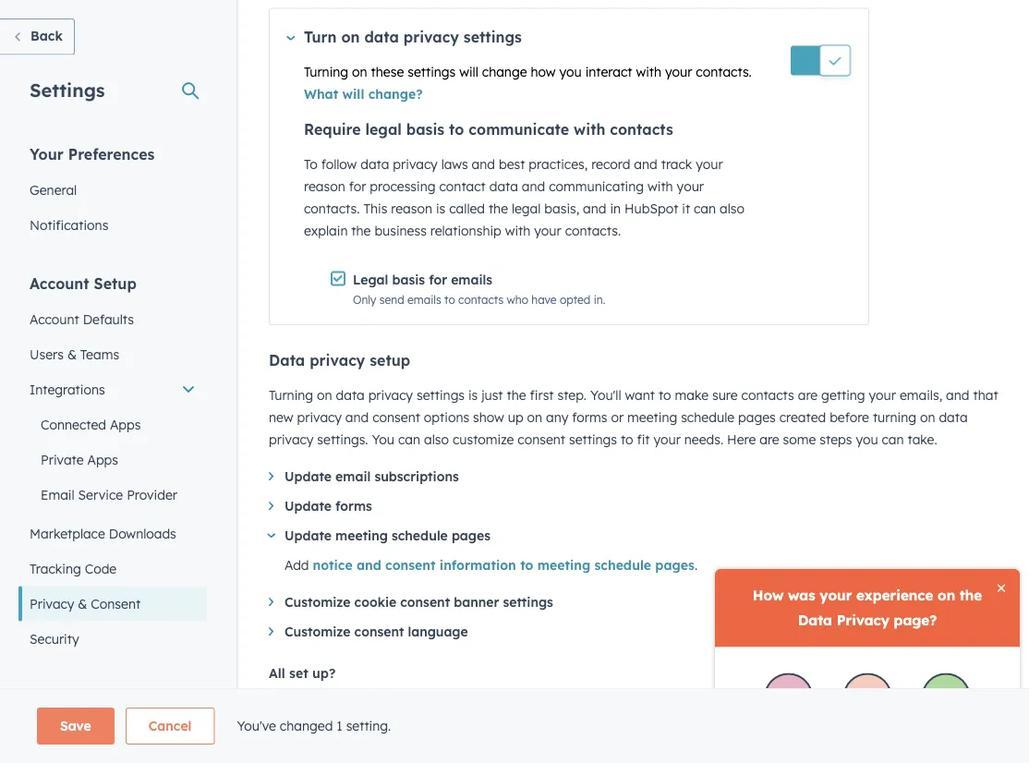 Task type: vqa. For each thing, say whether or not it's contained in the screenshot.
are
yes



Task type: describe. For each thing, give the bounding box(es) containing it.
0 vertical spatial the
[[489, 200, 508, 217]]

caret image for customize cookie consent banner settings
[[269, 598, 273, 607]]

privacy up the these
[[403, 28, 459, 46]]

and up the on.
[[502, 699, 525, 715]]

0 vertical spatial basis
[[406, 120, 445, 139]]

turn
[[304, 28, 337, 46]]

only send emails to contacts who have opted in.
[[353, 293, 605, 307]]

that
[[973, 388, 998, 404]]

privacy & consent
[[30, 595, 141, 612]]

privacy down setup
[[368, 388, 413, 404]]

you
[[372, 432, 394, 448]]

explain
[[304, 223, 348, 239]]

step.
[[557, 388, 587, 404]]

apps for private apps
[[87, 451, 118, 467]]

also inside the to follow data privacy laws and best practices, record and track your reason for processing contact data and communicating with your contacts. this reason is called the legal basis, and in hubspot it can also explain the business relationship with your contacts.
[[720, 200, 745, 217]]

general
[[30, 182, 77, 198]]

private apps link
[[18, 442, 207, 477]]

contacts inside turning on data privacy settings is just the first step. you'll want to make sure contacts are getting your emails, and that new privacy and consent options show up on any forms or meeting schedule pages created before turning on data privacy settings. you can also customize consent settings to fit your needs. here are some steps you can take.
[[741, 388, 794, 404]]

general link
[[18, 172, 207, 207]]

pages inside dropdown button
[[452, 528, 491, 544]]

forms inside turning on data privacy settings is just the first step. you'll want to make sure contacts are getting your emails, and that new privacy and consent options show up on any forms or meeting schedule pages created before turning on data privacy settings. you can also customize consent settings to fit your needs. here are some steps you can take.
[[572, 410, 607, 426]]

settings
[[30, 78, 105, 101]]

users & teams link
[[18, 337, 207, 372]]

and up settings.
[[345, 410, 369, 426]]

security
[[30, 630, 79, 647]]

1 horizontal spatial contacts.
[[565, 223, 621, 239]]

privacy down forward,
[[332, 721, 377, 738]]

have
[[531, 293, 557, 307]]

in
[[610, 200, 621, 217]]

contact
[[439, 178, 486, 194]]

this
[[363, 200, 387, 217]]

your up it
[[677, 178, 704, 194]]

emails, inside turning on data privacy settings is just the first step. you'll want to make sure contacts are getting your emails, and that new privacy and consent options show up on any forms or meeting schedule pages created before turning on data privacy settings. you can also customize consent settings to fit your needs. here are some steps you can take.
[[900, 388, 942, 404]]

opted
[[560, 293, 591, 307]]

include
[[591, 699, 634, 715]]

private
[[41, 451, 84, 467]]

going forward, new emails, meetings, and forms will include privacy and consent information automatically, as long as your data privacy settings are turned on.
[[269, 699, 992, 738]]

can inside the to follow data privacy laws and best practices, record and track your reason for processing contact data and communicating with your contacts. this reason is called the legal basis, and in hubspot it can also explain the business relationship with your contacts.
[[694, 200, 716, 217]]

tracking
[[30, 560, 81, 576]]

turning on these settings will change how you interact with your contacts. what will change?
[[304, 64, 752, 102]]

long
[[947, 699, 974, 715]]

needs.
[[684, 432, 724, 448]]

your right fit
[[654, 432, 681, 448]]

users
[[30, 346, 64, 362]]

marketplace
[[30, 525, 105, 541]]

consent inside 'customize consent language' dropdown button
[[354, 624, 404, 640]]

teams
[[80, 346, 119, 362]]

privacy up settings.
[[297, 410, 342, 426]]

emails, inside going forward, new emails, meetings, and forms will include privacy and consent information automatically, as long as your data privacy settings are turned on.
[[392, 699, 435, 715]]

customize for customize consent language
[[285, 624, 351, 640]]

1 horizontal spatial schedule
[[594, 558, 651, 574]]

information inside going forward, new emails, meetings, and forms will include privacy and consent information automatically, as long as your data privacy settings are turned on.
[[764, 699, 836, 715]]

account for account setup
[[30, 274, 89, 292]]

setup
[[94, 274, 137, 292]]

data up the these
[[364, 28, 399, 46]]

marketplace downloads link
[[18, 516, 207, 551]]

settings down the or
[[569, 432, 617, 448]]

consent inside customize cookie consent banner settings dropdown button
[[400, 594, 450, 611]]

and left track
[[634, 156, 658, 172]]

data down best
[[489, 178, 518, 194]]

on for turning on these settings will change how you interact with your contacts. what will change?
[[352, 64, 367, 80]]

email service provider
[[41, 486, 177, 503]]

pages inside turning on data privacy settings is just the first step. you'll want to make sure contacts are getting your emails, and that new privacy and consent options show up on any forms or meeting schedule pages created before turning on data privacy settings. you can also customize consent settings to fit your needs. here are some steps you can take.
[[738, 410, 776, 426]]

0 horizontal spatial contacts
[[458, 293, 504, 307]]

and left best
[[472, 156, 495, 172]]

show
[[473, 410, 504, 426]]

practices,
[[529, 156, 588, 172]]

require legal basis to communicate with contacts
[[304, 120, 673, 139]]

who
[[507, 293, 528, 307]]

customize consent language button
[[269, 621, 1000, 643]]

1 horizontal spatial meeting
[[537, 558, 590, 574]]

add notice and consent information to meeting schedule pages .
[[285, 558, 698, 574]]

contacts. inside turning on these settings will change how you interact with your contacts. what will change?
[[696, 64, 752, 80]]

notice and consent information to meeting schedule pages link
[[313, 558, 695, 574]]

legal basis for emails
[[353, 272, 492, 288]]

change
[[482, 64, 527, 80]]

cancel
[[149, 718, 192, 734]]

notifications link
[[18, 207, 207, 242]]

settings up the options
[[417, 388, 465, 404]]

settings inside dropdown button
[[503, 594, 553, 611]]

schedule inside turning on data privacy settings is just the first step. you'll want to make sure contacts are getting your emails, and that new privacy and consent options show up on any forms or meeting schedule pages created before turning on data privacy settings. you can also customize consent settings to fit your needs. here are some steps you can take.
[[681, 410, 735, 426]]

save button
[[37, 708, 114, 745]]

privacy left settings.
[[269, 432, 314, 448]]

on right the up
[[527, 410, 542, 426]]

2 vertical spatial pages
[[655, 558, 695, 574]]

relationship
[[430, 223, 501, 239]]

here
[[727, 432, 756, 448]]

data up "processing"
[[360, 156, 389, 172]]

with inside turning on these settings will change how you interact with your contacts. what will change?
[[636, 64, 661, 80]]

what will change? link
[[304, 86, 423, 102]]

notice
[[313, 558, 353, 574]]

forward,
[[309, 699, 361, 715]]

defaults
[[83, 311, 134, 327]]

or
[[611, 410, 624, 426]]

2 as from the left
[[977, 699, 992, 715]]

forms inside going forward, new emails, meetings, and forms will include privacy and consent information automatically, as long as your data privacy settings are turned on.
[[529, 699, 564, 715]]

to
[[304, 156, 318, 172]]

& for users
[[67, 346, 77, 362]]

0 horizontal spatial contacts.
[[304, 200, 360, 217]]

subscriptions
[[375, 469, 459, 485]]

new inside going forward, new emails, meetings, and forms will include privacy and consent information automatically, as long as your data privacy settings are turned on.
[[364, 699, 389, 715]]

1 horizontal spatial are
[[760, 432, 779, 448]]

on up 'take.'
[[920, 410, 935, 426]]

update forms button
[[269, 496, 1000, 518]]

your down basis,
[[534, 223, 561, 239]]

connected
[[41, 416, 106, 432]]

will inside going forward, new emails, meetings, and forms will include privacy and consent information automatically, as long as your data privacy settings are turned on.
[[568, 699, 587, 715]]

created
[[779, 410, 826, 426]]

banner
[[454, 594, 499, 611]]

for inside the to follow data privacy laws and best practices, record and track your reason for processing contact data and communicating with your contacts. this reason is called the legal basis, and in hubspot it can also explain the business relationship with your contacts.
[[349, 178, 366, 194]]

1 vertical spatial basis
[[392, 272, 425, 288]]

caret image for turn on data privacy settings
[[286, 36, 295, 41]]

turning for turning on these settings will change how you interact with your contacts. what will change?
[[304, 64, 348, 80]]

consent
[[91, 595, 141, 612]]

update for update meeting schedule pages
[[285, 528, 332, 544]]

the inside turning on data privacy settings is just the first step. you'll want to make sure contacts are getting your emails, and that new privacy and consent options show up on any forms or meeting schedule pages created before turning on data privacy settings. you can also customize consent settings to fit your needs. here are some steps you can take.
[[507, 388, 526, 404]]

caret image for update meeting schedule pages
[[267, 534, 276, 538]]

and down best
[[522, 178, 545, 194]]

up?
[[312, 666, 336, 682]]

0 horizontal spatial emails
[[407, 293, 441, 307]]

connected apps link
[[18, 407, 207, 442]]

turning for turning on data privacy settings is just the first step. you'll want to make sure contacts are getting your emails, and that new privacy and consent options show up on any forms or meeting schedule pages created before turning on data privacy settings. you can also customize consent settings to fit your needs. here are some steps you can take.
[[269, 388, 313, 404]]

basis,
[[544, 200, 579, 217]]

new inside turning on data privacy settings is just the first step. you'll want to make sure contacts are getting your emails, and that new privacy and consent options show up on any forms or meeting schedule pages created before turning on data privacy settings. you can also customize consent settings to fit your needs. here are some steps you can take.
[[269, 410, 293, 426]]

and down the update meeting schedule pages
[[356, 558, 381, 574]]

steps
[[820, 432, 852, 448]]

your inside turning on these settings will change how you interact with your contacts. what will change?
[[665, 64, 692, 80]]

going
[[269, 699, 305, 715]]

privacy right include
[[637, 699, 682, 715]]

your preferences
[[30, 145, 155, 163]]

business
[[375, 223, 427, 239]]

settings inside going forward, new emails, meetings, and forms will include privacy and consent information automatically, as long as your data privacy settings are turned on.
[[380, 721, 428, 738]]

1 horizontal spatial will
[[459, 64, 478, 80]]

0 vertical spatial contacts
[[610, 120, 673, 139]]

turning
[[873, 410, 916, 426]]

account setup
[[30, 274, 137, 292]]

you inside turning on these settings will change how you interact with your contacts. what will change?
[[559, 64, 582, 80]]

privacy inside the to follow data privacy laws and best practices, record and track your reason for processing contact data and communicating with your contacts. this reason is called the legal basis, and in hubspot it can also explain the business relationship with your contacts.
[[393, 156, 438, 172]]

some
[[783, 432, 816, 448]]

update forms
[[285, 498, 372, 515]]

apps for connected apps
[[110, 416, 141, 432]]

0 vertical spatial legal
[[365, 120, 402, 139]]

update for update email subscriptions
[[285, 469, 332, 485]]

getting
[[821, 388, 865, 404]]

2 horizontal spatial are
[[798, 388, 818, 404]]

0 horizontal spatial can
[[398, 432, 420, 448]]

0 vertical spatial information
[[440, 558, 516, 574]]

and right include
[[686, 699, 709, 715]]

0 vertical spatial reason
[[304, 178, 345, 194]]

customize consent language
[[285, 624, 468, 640]]

account defaults link
[[18, 302, 207, 337]]

require
[[304, 120, 361, 139]]



Task type: locate. For each thing, give the bounding box(es) containing it.
account for account defaults
[[30, 311, 79, 327]]

1 caret image from the top
[[269, 473, 273, 481]]

1 vertical spatial new
[[364, 699, 389, 715]]

forms inside dropdown button
[[335, 498, 372, 515]]

1 horizontal spatial for
[[429, 272, 447, 288]]

1 vertical spatial apps
[[87, 451, 118, 467]]

apps up service
[[87, 451, 118, 467]]

emails up only send emails to contacts who have opted in.
[[451, 272, 492, 288]]

1 vertical spatial reason
[[391, 200, 432, 217]]

contacts up created
[[741, 388, 794, 404]]

2 horizontal spatial will
[[568, 699, 587, 715]]

0 vertical spatial apps
[[110, 416, 141, 432]]

settings down turn on data privacy settings
[[408, 64, 456, 80]]

can down 'turning'
[[882, 432, 904, 448]]

1 horizontal spatial can
[[694, 200, 716, 217]]

1 horizontal spatial legal
[[512, 200, 541, 217]]

is
[[436, 200, 446, 217], [468, 388, 478, 404]]

cookie
[[354, 594, 396, 611]]

2 vertical spatial schedule
[[594, 558, 651, 574]]

caret image up 'all'
[[269, 598, 273, 607]]

can
[[694, 200, 716, 217], [398, 432, 420, 448], [882, 432, 904, 448]]

privacy up "processing"
[[393, 156, 438, 172]]

want
[[625, 388, 655, 404]]

will left change
[[459, 64, 478, 80]]

1 vertical spatial is
[[468, 388, 478, 404]]

update email subscriptions button
[[269, 466, 1000, 488]]

1 vertical spatial update
[[285, 498, 332, 515]]

2 horizontal spatial contacts.
[[696, 64, 752, 80]]

with up hubspot
[[648, 178, 673, 194]]

are right here
[[760, 432, 779, 448]]

options
[[424, 410, 469, 426]]

integrations
[[30, 381, 105, 397]]

legal left basis,
[[512, 200, 541, 217]]

privacy
[[403, 28, 459, 46], [393, 156, 438, 172], [310, 351, 365, 370], [368, 388, 413, 404], [297, 410, 342, 426], [269, 432, 314, 448], [637, 699, 682, 715], [332, 721, 377, 738]]

schedule
[[681, 410, 735, 426], [392, 528, 448, 544], [594, 558, 651, 574]]

tracking code
[[30, 560, 117, 576]]

1 vertical spatial contacts.
[[304, 200, 360, 217]]

communicate
[[469, 120, 569, 139]]

2 update from the top
[[285, 498, 332, 515]]

schedule down subscriptions
[[392, 528, 448, 544]]

1 vertical spatial will
[[342, 86, 364, 102]]

just
[[481, 388, 503, 404]]

consent
[[372, 410, 420, 426], [518, 432, 565, 448], [385, 558, 436, 574], [400, 594, 450, 611], [354, 624, 404, 640], [713, 699, 761, 715]]

0 vertical spatial also
[[720, 200, 745, 217]]

customize for customize cookie consent banner settings
[[285, 594, 351, 611]]

settings up change
[[464, 28, 522, 46]]

new up the setting. on the left of page
[[364, 699, 389, 715]]

interact
[[585, 64, 632, 80]]

reason down to
[[304, 178, 345, 194]]

with up record
[[574, 120, 605, 139]]

caret image inside update forms dropdown button
[[269, 502, 273, 511]]

1 vertical spatial emails,
[[392, 699, 435, 715]]

0 vertical spatial pages
[[738, 410, 776, 426]]

caret image inside customize cookie consent banner settings dropdown button
[[269, 598, 273, 607]]

caret image inside update meeting schedule pages dropdown button
[[267, 534, 276, 538]]

to follow data privacy laws and best practices, record and track your reason for processing contact data and communicating with your contacts. this reason is called the legal basis, and in hubspot it can also explain the business relationship with your contacts.
[[304, 156, 745, 239]]

you right "how"
[[559, 64, 582, 80]]

set
[[289, 666, 308, 682]]

0 vertical spatial schedule
[[681, 410, 735, 426]]

data inside going forward, new emails, meetings, and forms will include privacy and consent information automatically, as long as your data privacy settings are turned on.
[[300, 721, 328, 738]]

is inside the to follow data privacy laws and best practices, record and track your reason for processing contact data and communicating with your contacts. this reason is called the legal basis, and in hubspot it can also explain the business relationship with your contacts.
[[436, 200, 446, 217]]

1 horizontal spatial reason
[[391, 200, 432, 217]]

update inside update meeting schedule pages dropdown button
[[285, 528, 332, 544]]

you'll
[[590, 388, 621, 404]]

best
[[499, 156, 525, 172]]

0 horizontal spatial legal
[[365, 120, 402, 139]]

turning on data privacy settings is just the first step. you'll want to make sure contacts are getting your emails, and that new privacy and consent options show up on any forms or meeting schedule pages created before turning on data privacy settings. you can also customize consent settings to fit your needs. here are some steps you can take.
[[269, 388, 998, 448]]

meeting up notice
[[335, 528, 388, 544]]

& right users
[[67, 346, 77, 362]]

your right interact at right
[[665, 64, 692, 80]]

0 horizontal spatial also
[[424, 432, 449, 448]]

caret image
[[286, 36, 295, 41], [267, 534, 276, 538], [269, 628, 273, 636]]

2 horizontal spatial forms
[[572, 410, 607, 426]]

1 vertical spatial schedule
[[392, 528, 448, 544]]

2 vertical spatial the
[[507, 388, 526, 404]]

caret image
[[269, 473, 273, 481], [269, 502, 273, 511], [269, 598, 273, 607]]

your up 'turning'
[[869, 388, 896, 404]]

also right it
[[720, 200, 745, 217]]

your preferences element
[[18, 144, 207, 242]]

to
[[449, 120, 464, 139], [444, 293, 455, 307], [659, 388, 671, 404], [621, 432, 633, 448], [520, 558, 533, 574]]

email service provider link
[[18, 477, 207, 512]]

you inside turning on data privacy settings is just the first step. you'll want to make sure contacts are getting your emails, and that new privacy and consent options show up on any forms or meeting schedule pages created before turning on data privacy settings. you can also customize consent settings to fit your needs. here are some steps you can take.
[[856, 432, 878, 448]]

1 vertical spatial are
[[760, 432, 779, 448]]

the
[[489, 200, 508, 217], [351, 223, 371, 239], [507, 388, 526, 404]]

also
[[720, 200, 745, 217], [424, 432, 449, 448]]

preferences
[[68, 145, 155, 163]]

3 caret image from the top
[[269, 598, 273, 607]]

new
[[269, 410, 293, 426], [364, 699, 389, 715]]

0 vertical spatial are
[[798, 388, 818, 404]]

privacy & consent link
[[18, 586, 207, 621]]

caret image for customize consent language
[[269, 628, 273, 636]]

and left in
[[583, 200, 607, 217]]

0 horizontal spatial emails,
[[392, 699, 435, 715]]

meeting inside turning on data privacy settings is just the first step. you'll want to make sure contacts are getting your emails, and that new privacy and consent options show up on any forms or meeting schedule pages created before turning on data privacy settings. you can also customize consent settings to fit your needs. here are some steps you can take.
[[627, 410, 677, 426]]

1 customize from the top
[[285, 594, 351, 611]]

on up what will change? link
[[352, 64, 367, 80]]

settings.
[[317, 432, 368, 448]]

back link
[[0, 18, 75, 55]]

turn on data privacy settings
[[304, 28, 522, 46]]

settings inside turning on these settings will change how you interact with your contacts. what will change?
[[408, 64, 456, 80]]

1 vertical spatial account
[[30, 311, 79, 327]]

legal
[[353, 272, 388, 288]]

up
[[508, 410, 523, 426]]

information
[[440, 558, 516, 574], [764, 699, 836, 715]]

1 vertical spatial contacts
[[458, 293, 504, 307]]

0 vertical spatial is
[[436, 200, 446, 217]]

sure
[[712, 388, 738, 404]]

2 vertical spatial forms
[[529, 699, 564, 715]]

are inside going forward, new emails, meetings, and forms will include privacy and consent information automatically, as long as your data privacy settings are turned on.
[[432, 721, 452, 738]]

also down the options
[[424, 432, 449, 448]]

apps
[[110, 416, 141, 432], [87, 451, 118, 467]]

turned
[[455, 721, 495, 738]]

settings right 1
[[380, 721, 428, 738]]

legal
[[365, 120, 402, 139], [512, 200, 541, 217]]

update inside the update email subscriptions dropdown button
[[285, 469, 332, 485]]

will
[[459, 64, 478, 80], [342, 86, 364, 102], [568, 699, 587, 715]]

emails
[[451, 272, 492, 288], [407, 293, 441, 307]]

before
[[830, 410, 869, 426]]

2 account from the top
[[30, 311, 79, 327]]

1 update from the top
[[285, 469, 332, 485]]

caret image inside 'customize consent language' dropdown button
[[269, 628, 273, 636]]

1 horizontal spatial is
[[468, 388, 478, 404]]

these
[[371, 64, 404, 80]]

1 vertical spatial turning
[[269, 388, 313, 404]]

0 vertical spatial caret image
[[286, 36, 295, 41]]

hubspot
[[625, 200, 678, 217]]

0 vertical spatial new
[[269, 410, 293, 426]]

caret image left update forms
[[269, 502, 273, 511]]

will right "what" on the left of page
[[342, 86, 364, 102]]

caret image left email at left
[[269, 473, 273, 481]]

reason down "processing"
[[391, 200, 432, 217]]

1 horizontal spatial you
[[856, 432, 878, 448]]

legal inside the to follow data privacy laws and best practices, record and track your reason for processing contact data and communicating with your contacts. this reason is called the legal basis, and in hubspot it can also explain the business relationship with your contacts.
[[512, 200, 541, 217]]

1 vertical spatial customize
[[285, 624, 351, 640]]

0 vertical spatial &
[[67, 346, 77, 362]]

0 horizontal spatial as
[[930, 699, 944, 715]]

pages down update meeting schedule pages dropdown button
[[655, 558, 695, 574]]

.
[[695, 558, 698, 574]]

1 vertical spatial &
[[78, 595, 87, 612]]

data down data privacy setup
[[336, 388, 365, 404]]

1 vertical spatial emails
[[407, 293, 441, 307]]

forms down email at left
[[335, 498, 372, 515]]

0 horizontal spatial schedule
[[392, 528, 448, 544]]

0 vertical spatial emails
[[451, 272, 492, 288]]

called
[[449, 200, 485, 217]]

0 vertical spatial caret image
[[269, 473, 273, 481]]

turning down data
[[269, 388, 313, 404]]

take.
[[908, 432, 937, 448]]

customize cookie consent banner settings
[[285, 594, 553, 611]]

is left just
[[468, 388, 478, 404]]

turning
[[304, 64, 348, 80], [269, 388, 313, 404]]

as right long
[[977, 699, 992, 715]]

0 vertical spatial you
[[559, 64, 582, 80]]

data left 1
[[300, 721, 328, 738]]

turning inside turning on data privacy settings is just the first step. you'll want to make sure contacts are getting your emails, and that new privacy and consent options show up on any forms or meeting schedule pages created before turning on data privacy settings. you can also customize consent settings to fit your needs. here are some steps you can take.
[[269, 388, 313, 404]]

account inside "account defaults" link
[[30, 311, 79, 327]]

with right the relationship
[[505, 223, 531, 239]]

and left that
[[946, 388, 970, 404]]

setup
[[370, 351, 410, 370]]

meeting inside dropdown button
[[335, 528, 388, 544]]

2 customize from the top
[[285, 624, 351, 640]]

schedule up needs. at the right of page
[[681, 410, 735, 426]]

on right turn
[[341, 28, 360, 46]]

are left turned
[[432, 721, 452, 738]]

automatically,
[[839, 699, 926, 715]]

and
[[472, 156, 495, 172], [634, 156, 658, 172], [522, 178, 545, 194], [583, 200, 607, 217], [946, 388, 970, 404], [345, 410, 369, 426], [356, 558, 381, 574], [502, 699, 525, 715], [686, 699, 709, 715]]

make
[[675, 388, 709, 404]]

1 vertical spatial caret image
[[267, 534, 276, 538]]

1 horizontal spatial emails
[[451, 272, 492, 288]]

3 update from the top
[[285, 528, 332, 544]]

change?
[[368, 86, 423, 102]]

account setup element
[[18, 273, 207, 656]]

0 horizontal spatial pages
[[452, 528, 491, 544]]

0 vertical spatial for
[[349, 178, 366, 194]]

customize down notice
[[285, 594, 351, 611]]

caret image for update email subscriptions
[[269, 473, 273, 481]]

can right it
[[694, 200, 716, 217]]

1 vertical spatial the
[[351, 223, 371, 239]]

0 vertical spatial contacts.
[[696, 64, 752, 80]]

0 horizontal spatial forms
[[335, 498, 372, 515]]

save
[[60, 718, 91, 734]]

emails, up 'turning'
[[900, 388, 942, 404]]

account up users
[[30, 311, 79, 327]]

emails down legal basis for emails at the left top of page
[[407, 293, 441, 307]]

contacts.
[[696, 64, 752, 80], [304, 200, 360, 217], [565, 223, 621, 239]]

0 vertical spatial turning
[[304, 64, 348, 80]]

on down data privacy setup
[[317, 388, 332, 404]]

basis up laws
[[406, 120, 445, 139]]

connected apps
[[41, 416, 141, 432]]

2 vertical spatial contacts.
[[565, 223, 621, 239]]

data right 'turning'
[[939, 410, 968, 426]]

0 horizontal spatial information
[[440, 558, 516, 574]]

follow
[[321, 156, 357, 172]]

0 vertical spatial account
[[30, 274, 89, 292]]

basis up send
[[392, 272, 425, 288]]

security link
[[18, 621, 207, 656]]

with
[[636, 64, 661, 80], [574, 120, 605, 139], [648, 178, 673, 194], [505, 223, 531, 239]]

settings
[[464, 28, 522, 46], [408, 64, 456, 80], [417, 388, 465, 404], [569, 432, 617, 448], [503, 594, 553, 611], [380, 721, 428, 738]]

customize up up?
[[285, 624, 351, 640]]

consent inside going forward, new emails, meetings, and forms will include privacy and consent information automatically, as long as your data privacy settings are turned on.
[[713, 699, 761, 715]]

0 vertical spatial forms
[[572, 410, 607, 426]]

caret image inside the update email subscriptions dropdown button
[[269, 473, 273, 481]]

0 horizontal spatial meeting
[[335, 528, 388, 544]]

is inside turning on data privacy settings is just the first step. you'll want to make sure contacts are getting your emails, and that new privacy and consent options show up on any forms or meeting schedule pages created before turning on data privacy settings. you can also customize consent settings to fit your needs. here are some steps you can take.
[[468, 388, 478, 404]]

laws
[[441, 156, 468, 172]]

basis
[[406, 120, 445, 139], [392, 272, 425, 288]]

2 vertical spatial update
[[285, 528, 332, 544]]

send
[[379, 293, 404, 307]]

private apps
[[41, 451, 118, 467]]

on
[[341, 28, 360, 46], [352, 64, 367, 80], [317, 388, 332, 404], [527, 410, 542, 426], [920, 410, 935, 426]]

your inside going forward, new emails, meetings, and forms will include privacy and consent information automatically, as long as your data privacy settings are turned on.
[[269, 721, 296, 738]]

marketplace downloads
[[30, 525, 176, 541]]

communicating
[[549, 178, 644, 194]]

also inside turning on data privacy settings is just the first step. you'll want to make sure contacts are getting your emails, and that new privacy and consent options show up on any forms or meeting schedule pages created before turning on data privacy settings. you can also customize consent settings to fit your needs. here are some steps you can take.
[[424, 432, 449, 448]]

track
[[661, 156, 692, 172]]

schedule down update meeting schedule pages dropdown button
[[594, 558, 651, 574]]

are up created
[[798, 388, 818, 404]]

customize cookie consent banner settings button
[[269, 592, 1000, 614]]

notifications
[[30, 217, 108, 233]]

privacy right data
[[310, 351, 365, 370]]

1 vertical spatial for
[[429, 272, 447, 288]]

for up only send emails to contacts who have opted in.
[[429, 272, 447, 288]]

turning inside turning on these settings will change how you interact with your contacts. what will change?
[[304, 64, 348, 80]]

information up banner
[[440, 558, 516, 574]]

provider
[[127, 486, 177, 503]]

turning up "what" on the left of page
[[304, 64, 348, 80]]

forms left include
[[529, 699, 564, 715]]

the up the up
[[507, 388, 526, 404]]

1 horizontal spatial contacts
[[610, 120, 673, 139]]

account up account defaults
[[30, 274, 89, 292]]

1 horizontal spatial also
[[720, 200, 745, 217]]

2 horizontal spatial can
[[882, 432, 904, 448]]

customize
[[453, 432, 514, 448]]

2 vertical spatial caret image
[[269, 628, 273, 636]]

1 vertical spatial forms
[[335, 498, 372, 515]]

1 vertical spatial meeting
[[335, 528, 388, 544]]

will left include
[[568, 699, 587, 715]]

contacts left who
[[458, 293, 504, 307]]

privacy
[[30, 595, 74, 612]]

update inside update forms dropdown button
[[285, 498, 332, 515]]

in.
[[594, 293, 605, 307]]

your down the going
[[269, 721, 296, 738]]

0 horizontal spatial are
[[432, 721, 452, 738]]

0 vertical spatial emails,
[[900, 388, 942, 404]]

1 account from the top
[[30, 274, 89, 292]]

the right called
[[489, 200, 508, 217]]

1 horizontal spatial as
[[977, 699, 992, 715]]

on.
[[499, 721, 517, 738]]

2 vertical spatial are
[[432, 721, 452, 738]]

legal down change?
[[365, 120, 402, 139]]

& for privacy
[[78, 595, 87, 612]]

0 horizontal spatial reason
[[304, 178, 345, 194]]

0 vertical spatial meeting
[[627, 410, 677, 426]]

information left automatically,
[[764, 699, 836, 715]]

0 horizontal spatial for
[[349, 178, 366, 194]]

2 vertical spatial will
[[568, 699, 587, 715]]

any
[[546, 410, 568, 426]]

1 vertical spatial you
[[856, 432, 878, 448]]

as left long
[[930, 699, 944, 715]]

with right interact at right
[[636, 64, 661, 80]]

1 vertical spatial pages
[[452, 528, 491, 544]]

on for turn on data privacy settings
[[341, 28, 360, 46]]

1 as from the left
[[930, 699, 944, 715]]

0 vertical spatial update
[[285, 469, 332, 485]]

1 vertical spatial also
[[424, 432, 449, 448]]

0 horizontal spatial will
[[342, 86, 364, 102]]

emails, left meetings,
[[392, 699, 435, 715]]

schedule inside dropdown button
[[392, 528, 448, 544]]

tracking code link
[[18, 551, 207, 586]]

data
[[364, 28, 399, 46], [360, 156, 389, 172], [489, 178, 518, 194], [336, 388, 365, 404], [939, 410, 968, 426], [300, 721, 328, 738]]

meeting up fit
[[627, 410, 677, 426]]

your right track
[[696, 156, 723, 172]]

caret image for update forms
[[269, 502, 273, 511]]

1 horizontal spatial new
[[364, 699, 389, 715]]

1 horizontal spatial emails,
[[900, 388, 942, 404]]

fit
[[637, 432, 650, 448]]

2 caret image from the top
[[269, 502, 273, 511]]

you down before
[[856, 432, 878, 448]]

as
[[930, 699, 944, 715], [977, 699, 992, 715]]

on for turning on data privacy settings is just the first step. you'll want to make sure contacts are getting your emails, and that new privacy and consent options show up on any forms or meeting schedule pages created before turning on data privacy settings. you can also customize consent settings to fit your needs. here are some steps you can take.
[[317, 388, 332, 404]]

setting.
[[346, 718, 391, 734]]

apps down the integrations button
[[110, 416, 141, 432]]

0 horizontal spatial new
[[269, 410, 293, 426]]

1 horizontal spatial information
[[764, 699, 836, 715]]

meeting down update meeting schedule pages dropdown button
[[537, 558, 590, 574]]

contacts up record
[[610, 120, 673, 139]]

settings down notice and consent information to meeting schedule pages link
[[503, 594, 553, 611]]

can right you
[[398, 432, 420, 448]]

2 horizontal spatial contacts
[[741, 388, 794, 404]]

on inside turning on these settings will change how you interact with your contacts. what will change?
[[352, 64, 367, 80]]

for up this
[[349, 178, 366, 194]]

is left called
[[436, 200, 446, 217]]

0 vertical spatial customize
[[285, 594, 351, 611]]

1 vertical spatial information
[[764, 699, 836, 715]]

0 horizontal spatial &
[[67, 346, 77, 362]]

update for update forms
[[285, 498, 332, 515]]



